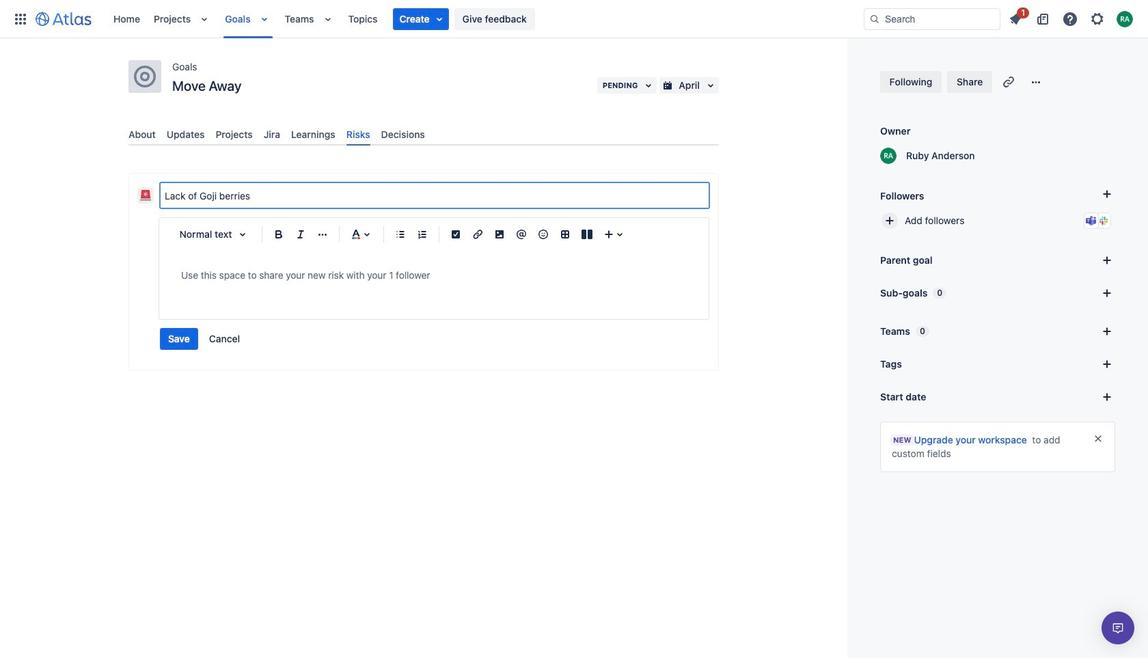 Task type: describe. For each thing, give the bounding box(es) containing it.
slack logo showing nan channels are connected to this goal image
[[1098, 215, 1109, 226]]

top element
[[8, 0, 864, 38]]

list formating group
[[390, 224, 433, 245]]

What's the summary of your risk? text field
[[161, 183, 709, 208]]

link ⌘k image
[[470, 226, 486, 243]]

list item inside list
[[393, 8, 449, 30]]

switch to... image
[[12, 11, 29, 27]]

more formatting image
[[314, 226, 331, 243]]

add a follower image
[[1099, 186, 1115, 202]]

goal icon image
[[134, 66, 156, 87]]

action item [] image
[[448, 226, 464, 243]]

bullet list ⌘⇧8 image
[[392, 226, 409, 243]]

Main content area, start typing to enter text. text field
[[181, 267, 687, 284]]

1 horizontal spatial list item
[[1003, 5, 1029, 30]]

set start date image
[[1099, 389, 1115, 405]]

add image, video, or file image
[[491, 226, 508, 243]]

msteams logo showing  channels are connected to this goal image
[[1086, 215, 1097, 226]]

1 horizontal spatial list
[[1003, 5, 1140, 30]]

numbered list ⌘⇧7 image
[[414, 226, 431, 243]]

close banner image
[[1093, 433, 1104, 444]]

layouts image
[[579, 226, 595, 243]]



Task type: vqa. For each thing, say whether or not it's contained in the screenshot.
the rightmost BROWSE ALL Image
no



Task type: locate. For each thing, give the bounding box(es) containing it.
banner
[[0, 0, 1148, 38]]

emoji : image
[[535, 226, 552, 243]]

list item
[[1003, 5, 1029, 30], [393, 8, 449, 30]]

add team image
[[1099, 323, 1115, 340]]

bold ⌘b image
[[271, 226, 287, 243]]

tab list
[[123, 123, 724, 146]]

add follower image
[[882, 213, 898, 229]]

Search field
[[864, 8, 1001, 30]]

risk icon image
[[140, 190, 151, 201]]

italic ⌘i image
[[293, 226, 309, 243]]

mention @ image
[[513, 226, 530, 243]]

None search field
[[864, 8, 1001, 30]]

text formatting group
[[268, 224, 334, 245]]

account image
[[1117, 11, 1133, 27]]

group
[[160, 328, 248, 350]]

add tag image
[[1099, 356, 1115, 372]]

help image
[[1062, 11, 1079, 27]]

0 horizontal spatial list item
[[393, 8, 449, 30]]

open intercom messenger image
[[1110, 620, 1126, 636]]

more icon image
[[1028, 74, 1044, 90]]

0 horizontal spatial list
[[107, 0, 864, 38]]

search image
[[869, 13, 880, 24]]

list
[[107, 0, 864, 38], [1003, 5, 1140, 30]]

settings image
[[1089, 11, 1106, 27]]

notifications image
[[1007, 11, 1024, 27]]

table ⇧⌥t image
[[557, 226, 573, 243]]



